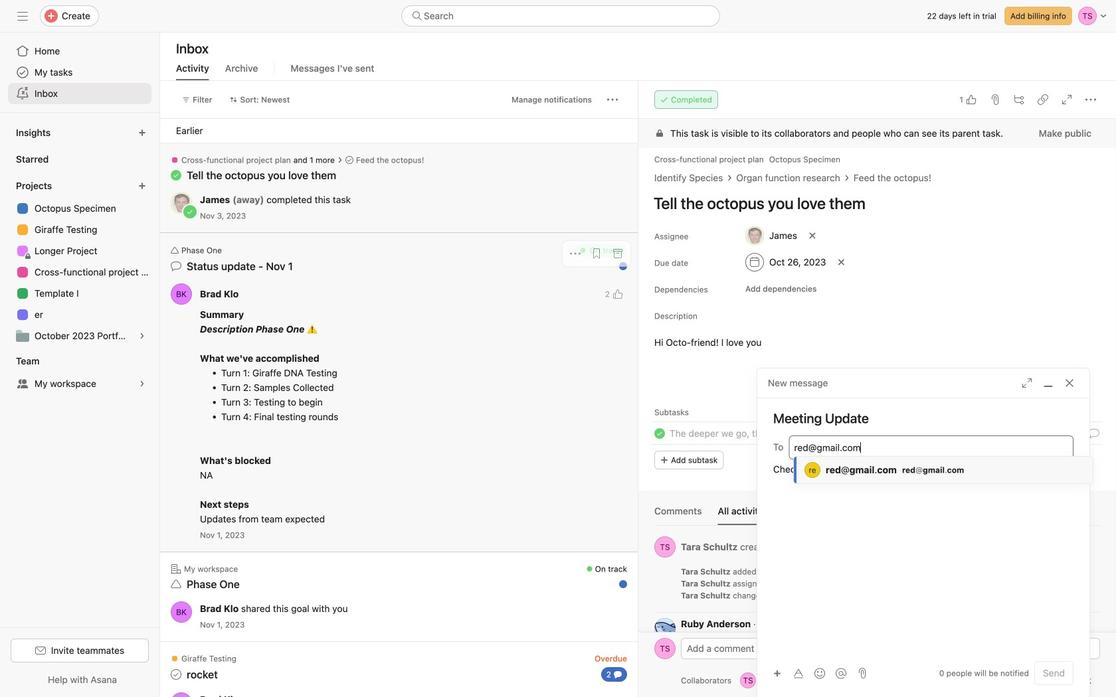 Task type: describe. For each thing, give the bounding box(es) containing it.
add subtask image
[[1014, 94, 1025, 105]]

more actions image
[[607, 94, 618, 105]]

insert an object image
[[773, 670, 781, 678]]

Completed checkbox
[[652, 426, 668, 442]]

leftcount image
[[614, 671, 622, 679]]

expand popout to full screen image
[[1022, 378, 1033, 389]]

Add subject text field
[[757, 409, 1090, 428]]

0 comments. click to go to subtask details and comments image
[[1089, 429, 1100, 439]]

show options image
[[1087, 620, 1095, 628]]

global element
[[0, 33, 159, 112]]

more actions for this task image
[[1086, 94, 1096, 105]]

minimize image
[[1043, 378, 1054, 389]]

2 likes. click to like this task image
[[613, 289, 623, 300]]

add or remove collaborators image
[[740, 673, 756, 689]]

tab list inside tell the octopus you love them 'dialog'
[[654, 504, 1100, 526]]

1 like. click to like this task image
[[966, 94, 977, 105]]

archive notification image
[[613, 249, 623, 259]]

projects element
[[0, 174, 159, 349]]

completed image
[[652, 426, 668, 442]]

Type the name of a team, a project, or people text field
[[794, 440, 1066, 456]]

see details, october 2023 portfolio image
[[138, 332, 146, 340]]

2 delete story image from the top
[[1091, 579, 1099, 587]]

sort: newest image
[[230, 96, 238, 104]]

full screen image
[[1062, 94, 1072, 105]]

tell the octopus you love them dialog
[[639, 81, 1116, 698]]

new project or portfolio image
[[138, 182, 146, 190]]

delete story image
[[1091, 591, 1099, 599]]



Task type: vqa. For each thing, say whether or not it's contained in the screenshot.
the Tell the octopus you love them dialog on the right of page
yes



Task type: locate. For each thing, give the bounding box(es) containing it.
1 vertical spatial delete story image
[[1091, 579, 1099, 587]]

Task Name text field
[[645, 188, 1100, 219]]

1 horizontal spatial add or remove collaborators image
[[801, 677, 809, 685]]

tab list
[[654, 504, 1100, 526]]

1 delete story image from the top
[[1091, 567, 1099, 575]]

dialog
[[757, 369, 1090, 698]]

remove assignee image
[[809, 232, 817, 240]]

emoji image
[[815, 669, 825, 679]]

formatting image
[[793, 669, 804, 679]]

0 horizontal spatial add or remove collaborators image
[[777, 673, 793, 689]]

⚠️ image
[[307, 324, 318, 335]]

copy task link image
[[1038, 94, 1048, 105]]

delete story image
[[1091, 567, 1099, 575], [1091, 579, 1099, 587]]

see details, my workspace image
[[138, 380, 146, 388]]

new insights image
[[138, 129, 146, 137]]

main content
[[639, 119, 1116, 695]]

teams element
[[0, 349, 159, 397]]

add or remove collaborators image
[[777, 673, 793, 689], [801, 677, 809, 685]]

clear due date image
[[838, 258, 845, 266]]

hide sidebar image
[[17, 11, 28, 21]]

add to bookmarks image
[[591, 249, 602, 259]]

list box
[[401, 5, 720, 27]]

open user profile image
[[171, 284, 192, 305], [654, 537, 676, 558], [171, 602, 192, 623], [654, 619, 676, 640], [654, 639, 676, 660]]

Task Name text field
[[670, 427, 847, 441]]

at mention image
[[836, 669, 846, 679]]

list item
[[639, 422, 1116, 446]]

toolbar
[[768, 664, 853, 683]]

attachments: add a file to this task, tell the octopus you love them image
[[990, 94, 1001, 105]]

status update icon image
[[171, 261, 181, 272]]

0 vertical spatial delete story image
[[1091, 567, 1099, 575]]

close image
[[1064, 378, 1075, 389]]



